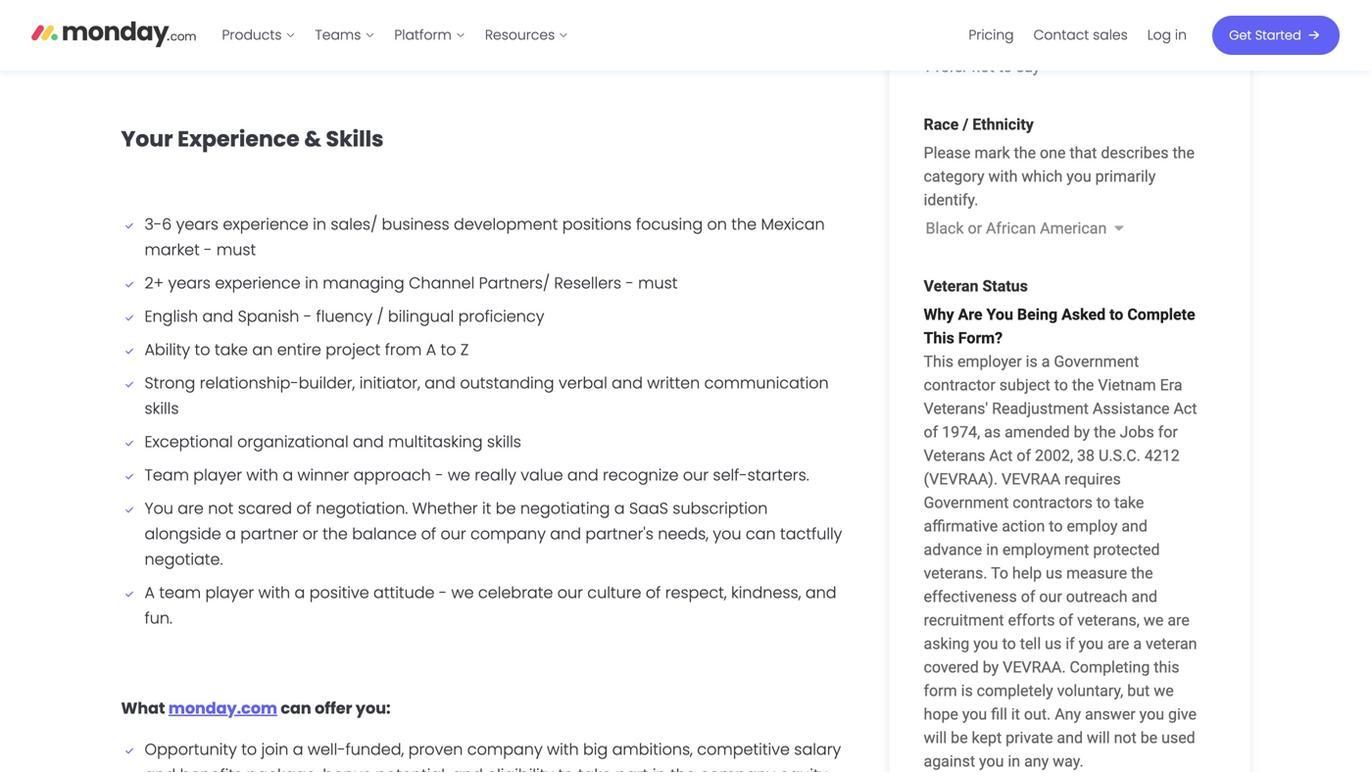 Task type: vqa. For each thing, say whether or not it's contained in the screenshot.
"BONUS"
yes



Task type: locate. For each thing, give the bounding box(es) containing it.
in left sales/
[[313, 213, 326, 235]]

skills inside the strong relationship-builder, initiator, and outstanding verbal and written communication skills
[[145, 397, 179, 419]]

our inside a team player with a positive attitude - we celebrate our culture of respect, kindness, and fun.
[[557, 581, 583, 604]]

strong relationship-builder, initiator, and outstanding verbal and written communication skills
[[145, 372, 829, 419]]

0 horizontal spatial a
[[145, 581, 155, 604]]

0 vertical spatial years
[[176, 213, 219, 235]]

self-
[[713, 464, 747, 486]]

1 vertical spatial with
[[258, 581, 290, 604]]

and down proven
[[452, 764, 483, 772]]

negotiating
[[520, 497, 610, 519]]

spanish
[[238, 305, 299, 327]]

get started button
[[1212, 16, 1340, 55]]

2 horizontal spatial the
[[731, 213, 757, 235]]

experience up spanish
[[215, 272, 301, 294]]

0 horizontal spatial must
[[216, 238, 256, 261]]

potential,
[[376, 764, 448, 772]]

a
[[283, 464, 293, 486], [614, 497, 625, 519], [226, 523, 236, 545], [295, 581, 305, 604], [293, 738, 303, 760]]

- down multitasking
[[435, 464, 443, 486]]

0 vertical spatial take
[[215, 338, 248, 360]]

benefits
[[180, 764, 242, 772]]

english and spanish - fluency / bilingual proficiency
[[145, 305, 544, 327]]

take
[[215, 338, 248, 360], [578, 764, 611, 772]]

in right log
[[1175, 25, 1187, 45]]

2 horizontal spatial of
[[646, 581, 661, 604]]

a team player with a positive attitude - we celebrate our culture of respect, kindness, and fun.
[[145, 581, 837, 629]]

0 horizontal spatial our
[[440, 523, 466, 545]]

must
[[216, 238, 256, 261], [638, 272, 678, 294]]

in up fluency
[[305, 272, 318, 294]]

1 horizontal spatial our
[[557, 581, 583, 604]]

0 vertical spatial we
[[448, 464, 470, 486]]

can inside you are not scared of negotiation. whether it be negotiating a saas subscription alongside a partner or the balance of our company and partner's needs, you can tactfully negotiate.
[[746, 523, 776, 545]]

our left self-
[[683, 464, 709, 486]]

2 vertical spatial the
[[670, 764, 696, 772]]

can right you
[[746, 523, 776, 545]]

builder,
[[299, 372, 355, 394]]

company down "competitive"
[[700, 764, 775, 772]]

0 horizontal spatial skills
[[145, 397, 179, 419]]

&
[[304, 124, 321, 154]]

a right from
[[426, 338, 436, 360]]

0 horizontal spatial the
[[323, 523, 348, 545]]

our down whether
[[440, 523, 466, 545]]

of right culture on the left
[[646, 581, 661, 604]]

competitive
[[697, 738, 790, 760]]

1 vertical spatial a
[[145, 581, 155, 604]]

the inside 3-6 years experience in sales/ business development positions focusing on the mexican market - must
[[731, 213, 757, 235]]

a up fun.
[[145, 581, 155, 604]]

skills
[[326, 124, 384, 154]]

managing
[[323, 272, 404, 294]]

and up negotiating on the bottom of the page
[[567, 464, 598, 486]]

1 horizontal spatial of
[[421, 523, 436, 545]]

what monday.com can offer you:
[[121, 697, 391, 719]]

organizational
[[237, 431, 349, 453]]

list
[[212, 0, 578, 71], [959, 0, 1197, 71]]

list containing pricing
[[959, 0, 1197, 71]]

1 horizontal spatial the
[[670, 764, 696, 772]]

0 vertical spatial can
[[746, 523, 776, 545]]

our
[[683, 464, 709, 486], [440, 523, 466, 545], [557, 581, 583, 604]]

company up eligibility at bottom left
[[467, 738, 543, 760]]

partners/
[[479, 272, 550, 294]]

0 vertical spatial experience
[[223, 213, 308, 235]]

with down partner at the bottom
[[258, 581, 290, 604]]

1 list from the left
[[212, 0, 578, 71]]

- right resellers
[[626, 272, 634, 294]]

0 vertical spatial of
[[296, 497, 312, 519]]

it
[[482, 497, 491, 519]]

get
[[1229, 26, 1252, 44]]

0 vertical spatial a
[[426, 338, 436, 360]]

0 horizontal spatial take
[[215, 338, 248, 360]]

player up not
[[193, 464, 242, 486]]

0 horizontal spatial can
[[281, 697, 311, 719]]

1 vertical spatial we
[[451, 581, 474, 604]]

recognize
[[603, 464, 679, 486]]

english
[[145, 305, 198, 327]]

on
[[707, 213, 727, 235]]

1 horizontal spatial can
[[746, 523, 776, 545]]

development
[[454, 213, 558, 235]]

verbal
[[559, 372, 607, 394]]

our left culture on the left
[[557, 581, 583, 604]]

take down big
[[578, 764, 611, 772]]

we up whether
[[448, 464, 470, 486]]

what
[[121, 697, 165, 719]]

1 vertical spatial the
[[323, 523, 348, 545]]

a left positive
[[295, 581, 305, 604]]

2 horizontal spatial our
[[683, 464, 709, 486]]

package,
[[247, 764, 318, 772]]

and right english
[[202, 305, 233, 327]]

outstanding
[[460, 372, 554, 394]]

2 list from the left
[[959, 0, 1197, 71]]

initiator,
[[359, 372, 420, 394]]

an
[[252, 338, 273, 360]]

and
[[202, 305, 233, 327], [425, 372, 456, 394], [612, 372, 643, 394], [353, 431, 384, 453], [567, 464, 598, 486], [550, 523, 581, 545], [805, 581, 837, 604], [145, 764, 176, 772], [452, 764, 483, 772]]

3-6 years experience in sales/ business development positions focusing on the mexican market - must
[[145, 213, 825, 261]]

years
[[176, 213, 219, 235], [168, 272, 211, 294]]

attitude
[[373, 581, 435, 604]]

with up scared
[[246, 464, 278, 486]]

2 vertical spatial with
[[547, 738, 579, 760]]

the right the on
[[731, 213, 757, 235]]

in inside 'element'
[[1175, 25, 1187, 45]]

1 horizontal spatial list
[[959, 0, 1197, 71]]

of
[[296, 497, 312, 519], [421, 523, 436, 545], [646, 581, 661, 604]]

the down ambitions,
[[670, 764, 696, 772]]

the
[[731, 213, 757, 235], [323, 523, 348, 545], [670, 764, 696, 772]]

1 horizontal spatial take
[[578, 764, 611, 772]]

and right initiator,
[[425, 372, 456, 394]]

must down 'focusing'
[[638, 272, 678, 294]]

the inside opportunity to join a well-funded, proven company with big ambitions, competitive salary and benefits package, bonus potential, and eligibility to take part in the company equit
[[670, 764, 696, 772]]

of down whether
[[421, 523, 436, 545]]

of inside a team player with a positive attitude - we celebrate our culture of respect, kindness, and fun.
[[646, 581, 661, 604]]

a
[[426, 338, 436, 360], [145, 581, 155, 604]]

team
[[145, 464, 189, 486]]

multitasking
[[388, 431, 483, 453]]

1 vertical spatial take
[[578, 764, 611, 772]]

1 vertical spatial can
[[281, 697, 311, 719]]

0 horizontal spatial list
[[212, 0, 578, 71]]

to right ability
[[195, 338, 210, 360]]

a right join
[[293, 738, 303, 760]]

- up ability to take an entire project from a to z
[[304, 305, 312, 327]]

and right the kindness,
[[805, 581, 837, 604]]

team
[[159, 581, 201, 604]]

of up or at the left of page
[[296, 497, 312, 519]]

0 vertical spatial player
[[193, 464, 242, 486]]

0 vertical spatial company
[[470, 523, 546, 545]]

offer
[[315, 697, 352, 719]]

years inside 3-6 years experience in sales/ business development positions focusing on the mexican market - must
[[176, 213, 219, 235]]

player
[[193, 464, 242, 486], [205, 581, 254, 604]]

a down organizational
[[283, 464, 293, 486]]

to left z
[[441, 338, 456, 360]]

2 vertical spatial of
[[646, 581, 661, 604]]

with left big
[[547, 738, 579, 760]]

- right market
[[204, 238, 212, 261]]

the right or at the left of page
[[323, 523, 348, 545]]

1 vertical spatial player
[[205, 581, 254, 604]]

0 vertical spatial skills
[[145, 397, 179, 419]]

and inside you are not scared of negotiation. whether it be negotiating a saas subscription alongside a partner or the balance of our company and partner's needs, you can tactfully negotiate.
[[550, 523, 581, 545]]

team player with a winner approach - we really value and recognize our self-starters.
[[145, 464, 809, 486]]

big
[[583, 738, 608, 760]]

and down opportunity at the left of the page
[[145, 764, 176, 772]]

we left celebrate
[[451, 581, 474, 604]]

1 horizontal spatial skills
[[487, 431, 521, 453]]

monday.com logo image
[[31, 13, 196, 54]]

log in link
[[1138, 20, 1197, 51]]

0 vertical spatial must
[[216, 238, 256, 261]]

skills up really
[[487, 431, 521, 453]]

in inside 3-6 years experience in sales/ business development positions focusing on the mexican market - must
[[313, 213, 326, 235]]

company down be on the left
[[470, 523, 546, 545]]

must inside 3-6 years experience in sales/ business development positions focusing on the mexican market - must
[[216, 238, 256, 261]]

with
[[246, 464, 278, 486], [258, 581, 290, 604], [547, 738, 579, 760]]

and down negotiating on the bottom of the page
[[550, 523, 581, 545]]

- right attitude
[[439, 581, 447, 604]]

take inside opportunity to join a well-funded, proven company with big ambitions, competitive salary and benefits package, bonus potential, and eligibility to take part in the company equit
[[578, 764, 611, 772]]

1 vertical spatial must
[[638, 272, 678, 294]]

0 vertical spatial the
[[731, 213, 757, 235]]

in down ambitions,
[[653, 764, 666, 772]]

written
[[647, 372, 700, 394]]

mexican
[[761, 213, 825, 235]]

platform link
[[385, 20, 475, 51]]

take left an
[[215, 338, 248, 360]]

well-
[[308, 738, 346, 760]]

subscription
[[673, 497, 768, 519]]

can left offer
[[281, 697, 311, 719]]

can
[[746, 523, 776, 545], [281, 697, 311, 719]]

player right team at the bottom of the page
[[205, 581, 254, 604]]

2 vertical spatial our
[[557, 581, 583, 604]]

years right 6
[[176, 213, 219, 235]]

player inside a team player with a positive attitude - we celebrate our culture of respect, kindness, and fun.
[[205, 581, 254, 604]]

experience down your experience & skills
[[223, 213, 308, 235]]

years right 2+
[[168, 272, 211, 294]]

a up partner's
[[614, 497, 625, 519]]

skills down strong
[[145, 397, 179, 419]]

negotiation.
[[316, 497, 408, 519]]

market
[[145, 238, 200, 261]]

/
[[377, 305, 384, 327]]

0 vertical spatial with
[[246, 464, 278, 486]]

from
[[385, 338, 422, 360]]

1 vertical spatial company
[[467, 738, 543, 760]]

must right market
[[216, 238, 256, 261]]

contact
[[1034, 25, 1089, 45]]

teams
[[315, 25, 361, 45]]

0 horizontal spatial of
[[296, 497, 312, 519]]

1 vertical spatial skills
[[487, 431, 521, 453]]

1 vertical spatial our
[[440, 523, 466, 545]]

experience
[[178, 124, 300, 154]]

pricing
[[969, 25, 1014, 45]]

ambitions,
[[612, 738, 693, 760]]

with inside opportunity to join a well-funded, proven company with big ambitions, competitive salary and benefits package, bonus potential, and eligibility to take part in the company equit
[[547, 738, 579, 760]]



Task type: describe. For each thing, give the bounding box(es) containing it.
fluency
[[316, 305, 372, 327]]

and inside a team player with a positive attitude - we celebrate our culture of respect, kindness, and fun.
[[805, 581, 837, 604]]

2 vertical spatial company
[[700, 764, 775, 772]]

2+
[[145, 272, 164, 294]]

communication
[[704, 372, 829, 394]]

1 vertical spatial experience
[[215, 272, 301, 294]]

teams link
[[305, 20, 385, 51]]

tactfully
[[780, 523, 842, 545]]

funded,
[[345, 738, 404, 760]]

ability to take an entire project from a to z
[[145, 338, 469, 360]]

experience inside 3-6 years experience in sales/ business development positions focusing on the mexican market - must
[[223, 213, 308, 235]]

a inside opportunity to join a well-funded, proven company with big ambitions, competitive salary and benefits package, bonus potential, and eligibility to take part in the company equit
[[293, 738, 303, 760]]

6
[[162, 213, 172, 235]]

you:
[[356, 697, 391, 719]]

or
[[302, 523, 318, 545]]

alongside
[[145, 523, 221, 545]]

eligibility
[[487, 764, 554, 772]]

contact sales button
[[1024, 20, 1138, 51]]

negotiate.
[[145, 548, 223, 570]]

log in
[[1147, 25, 1187, 45]]

value
[[521, 464, 563, 486]]

positions
[[562, 213, 632, 235]]

are
[[178, 497, 204, 519]]

3-
[[145, 213, 162, 235]]

to right eligibility at bottom left
[[558, 764, 574, 772]]

kindness,
[[731, 581, 801, 604]]

relationship-
[[200, 372, 299, 394]]

bonus
[[323, 764, 371, 772]]

we inside a team player with a positive attitude - we celebrate our culture of respect, kindness, and fun.
[[451, 581, 474, 604]]

partner's
[[585, 523, 654, 545]]

really
[[475, 464, 516, 486]]

project
[[326, 338, 381, 360]]

a down not
[[226, 523, 236, 545]]

resources
[[485, 25, 555, 45]]

and right verbal
[[612, 372, 643, 394]]

you are not scared of negotiation. whether it be negotiating a saas subscription alongside a partner or the balance of our company and partner's needs, you can tactfully negotiate.
[[145, 497, 842, 570]]

list containing products
[[212, 0, 578, 71]]

ability
[[145, 338, 190, 360]]

products
[[222, 25, 282, 45]]

in inside opportunity to join a well-funded, proven company with big ambitions, competitive salary and benefits package, bonus potential, and eligibility to take part in the company equit
[[653, 764, 666, 772]]

to left join
[[241, 738, 257, 760]]

contact sales
[[1034, 25, 1128, 45]]

a inside a team player with a positive attitude - we celebrate our culture of respect, kindness, and fun.
[[145, 581, 155, 604]]

you
[[145, 497, 173, 519]]

our inside you are not scared of negotiation. whether it be negotiating a saas subscription alongside a partner or the balance of our company and partner's needs, you can tactfully negotiate.
[[440, 523, 466, 545]]

1 vertical spatial of
[[421, 523, 436, 545]]

1 vertical spatial years
[[168, 272, 211, 294]]

exceptional
[[145, 431, 233, 453]]

partner
[[240, 523, 298, 545]]

resources link
[[475, 20, 578, 51]]

proficiency
[[458, 305, 544, 327]]

sales
[[1093, 25, 1128, 45]]

winner
[[297, 464, 349, 486]]

culture
[[587, 581, 641, 604]]

be
[[496, 497, 516, 519]]

opportunity
[[145, 738, 237, 760]]

z
[[460, 338, 469, 360]]

fun.
[[145, 607, 172, 629]]

1 horizontal spatial a
[[426, 338, 436, 360]]

monday.com link
[[168, 697, 277, 719]]

saas
[[629, 497, 668, 519]]

started
[[1255, 26, 1301, 44]]

with inside a team player with a positive attitude - we celebrate our culture of respect, kindness, and fun.
[[258, 581, 290, 604]]

opportunity to join a well-funded, proven company with big ambitions, competitive salary and benefits package, bonus potential, and eligibility to take part in the company equit
[[145, 738, 841, 772]]

celebrate
[[478, 581, 553, 604]]

main element
[[212, 0, 1340, 71]]

1 horizontal spatial must
[[638, 272, 678, 294]]

scared
[[238, 497, 292, 519]]

exceptional organizational and multitasking skills
[[145, 431, 521, 453]]

and up approach
[[353, 431, 384, 453]]

entire
[[277, 338, 321, 360]]

part
[[616, 764, 648, 772]]

balance
[[352, 523, 417, 545]]

positive
[[309, 581, 369, 604]]

company inside you are not scared of negotiation. whether it be negotiating a saas subscription alongside a partner or the balance of our company and partner's needs, you can tactfully negotiate.
[[470, 523, 546, 545]]

2+ years experience in managing channel partners/ resellers - must
[[145, 272, 678, 294]]

business
[[382, 213, 450, 235]]

products link
[[212, 20, 305, 51]]

0 vertical spatial our
[[683, 464, 709, 486]]

needs,
[[658, 523, 709, 545]]

proven
[[408, 738, 463, 760]]

get started
[[1229, 26, 1301, 44]]

the inside you are not scared of negotiation. whether it be negotiating a saas subscription alongside a partner or the balance of our company and partner's needs, you can tactfully negotiate.
[[323, 523, 348, 545]]

bilingual
[[388, 305, 454, 327]]

approach
[[353, 464, 431, 486]]

starters.
[[747, 464, 809, 486]]

your experience & skills
[[121, 124, 384, 154]]

platform
[[394, 25, 452, 45]]

- inside a team player with a positive attitude - we celebrate our culture of respect, kindness, and fun.
[[439, 581, 447, 604]]

- inside 3-6 years experience in sales/ business development positions focusing on the mexican market - must
[[204, 238, 212, 261]]

a inside a team player with a positive attitude - we celebrate our culture of respect, kindness, and fun.
[[295, 581, 305, 604]]

resellers
[[554, 272, 621, 294]]

salary
[[794, 738, 841, 760]]

not
[[208, 497, 234, 519]]

monday.com
[[168, 697, 277, 719]]

you
[[713, 523, 741, 545]]



